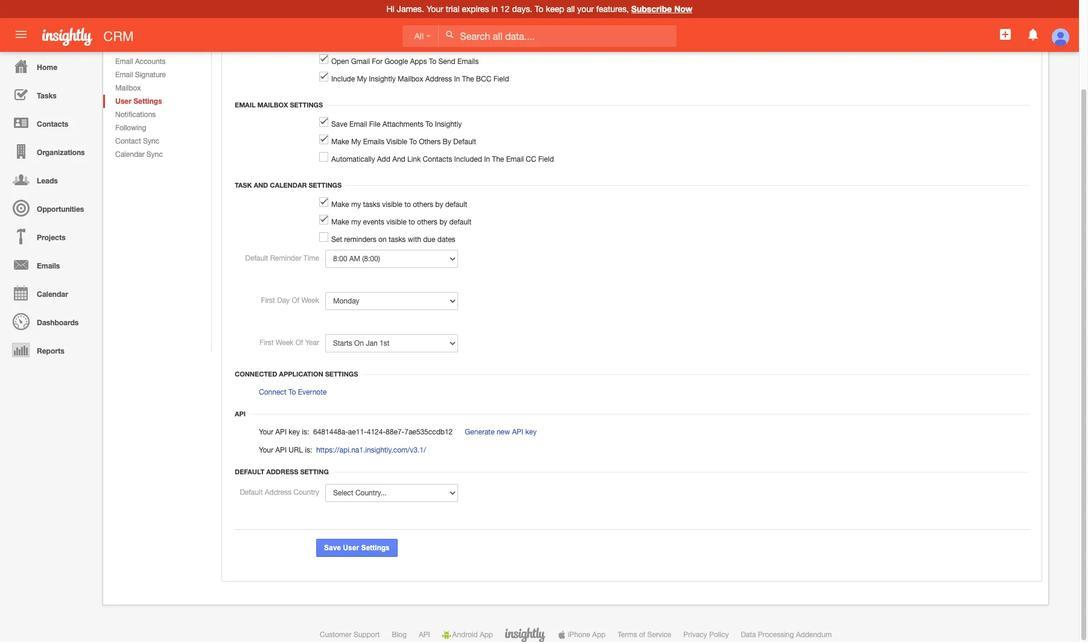 Task type: locate. For each thing, give the bounding box(es) containing it.
2 vertical spatial make
[[332, 218, 349, 227]]

your for your api key is: 6481448a-ae11-4124-88e7-7ae535ccdb12
[[259, 428, 274, 437]]

others up due
[[417, 218, 438, 227]]

your left trial
[[427, 4, 444, 14]]

notifications link
[[103, 108, 211, 121]]

1 horizontal spatial tasks
[[389, 236, 406, 244]]

1 vertical spatial address
[[266, 468, 299, 476]]

default left reminder
[[245, 254, 268, 263]]

in down the send
[[454, 75, 460, 83]]

make my events visible to others by default
[[332, 218, 472, 227]]

for
[[372, 57, 383, 66]]

address for setting
[[266, 468, 299, 476]]

notifications
[[115, 111, 156, 119]]

address for country
[[265, 489, 292, 497]]

and right add
[[393, 155, 406, 164]]

to up others
[[426, 120, 433, 129]]

of
[[640, 631, 646, 640]]

insightly up by
[[435, 120, 462, 129]]

0 vertical spatial by
[[436, 201, 444, 209]]

visible
[[382, 201, 403, 209], [387, 218, 407, 227]]

0 horizontal spatial emails
[[37, 262, 60, 271]]

projects link
[[3, 222, 97, 251]]

task
[[235, 181, 252, 189]]

None checkbox
[[319, 117, 329, 127], [319, 152, 329, 162], [319, 233, 329, 242], [319, 117, 329, 127], [319, 152, 329, 162], [319, 233, 329, 242]]

calendar right task
[[270, 181, 307, 189]]

country
[[294, 489, 319, 497]]

1 horizontal spatial emails
[[363, 138, 385, 146]]

first left day
[[261, 297, 275, 305]]

add
[[377, 155, 391, 164]]

mailbox
[[398, 75, 424, 83], [115, 84, 141, 92], [258, 101, 288, 109]]

others for events
[[417, 218, 438, 227]]

sync
[[143, 137, 159, 146], [147, 150, 163, 159]]

default for default reminder time
[[245, 254, 268, 263]]

the left 'bcc'
[[462, 75, 474, 83]]

settings inside "save user settings" button
[[361, 544, 390, 553]]

in right the included
[[484, 155, 490, 164]]

save inside button
[[324, 544, 341, 553]]

connected application settings
[[235, 370, 358, 378]]

1 app from the left
[[480, 631, 493, 640]]

to right apps
[[429, 57, 437, 66]]

ae11-
[[348, 428, 367, 437]]

0 vertical spatial emails
[[458, 57, 479, 66]]

1 vertical spatial and
[[254, 181, 268, 189]]

1 vertical spatial others
[[417, 218, 438, 227]]

field right 'bcc'
[[494, 75, 509, 83]]

opportunities
[[37, 205, 84, 214]]

field right cc
[[539, 155, 554, 164]]

1 vertical spatial my
[[351, 218, 361, 227]]

user inside "save user settings" button
[[343, 544, 359, 553]]

0 vertical spatial my
[[357, 75, 367, 83]]

default
[[454, 138, 477, 146], [245, 254, 268, 263], [235, 468, 265, 476], [240, 489, 263, 497]]

iphone
[[568, 631, 591, 640]]

0 vertical spatial mailbox
[[398, 75, 424, 83]]

visible down 'make my tasks visible to others by default' on the left top of the page
[[387, 218, 407, 227]]

all link
[[403, 25, 439, 47]]

on
[[379, 236, 387, 244]]

1 horizontal spatial calendar
[[115, 150, 145, 159]]

0 horizontal spatial insightly
[[369, 75, 396, 83]]

1 horizontal spatial and
[[393, 155, 406, 164]]

0 vertical spatial week
[[302, 297, 319, 305]]

address up default address country
[[266, 468, 299, 476]]

my for tasks
[[351, 201, 361, 209]]

2 vertical spatial address
[[265, 489, 292, 497]]

None checkbox
[[319, 54, 329, 64], [319, 72, 329, 82], [319, 135, 329, 144], [319, 198, 329, 207], [319, 215, 329, 225], [319, 54, 329, 64], [319, 72, 329, 82], [319, 135, 329, 144], [319, 198, 329, 207], [319, 215, 329, 225]]

terms of service link
[[618, 631, 672, 640]]

user settings
[[231, 5, 286, 16]]

1 vertical spatial to
[[409, 218, 415, 227]]

week right day
[[302, 297, 319, 305]]

3 make from the top
[[332, 218, 349, 227]]

first up connected
[[260, 339, 274, 347]]

0 vertical spatial is:
[[302, 428, 309, 437]]

save
[[332, 120, 348, 129], [324, 544, 341, 553]]

data processing addendum link
[[741, 631, 832, 640]]

1 horizontal spatial contacts
[[423, 155, 453, 164]]

0 vertical spatial contacts
[[37, 120, 68, 129]]

default up default address country
[[235, 468, 265, 476]]

calendar down contact on the top of page
[[115, 150, 145, 159]]

2 horizontal spatial emails
[[458, 57, 479, 66]]

others for tasks
[[413, 201, 434, 209]]

your down the connect
[[259, 428, 274, 437]]

0 vertical spatial visible
[[382, 201, 403, 209]]

settings
[[253, 5, 286, 16], [134, 97, 162, 106], [290, 101, 323, 109], [309, 181, 342, 189], [325, 370, 358, 378], [361, 544, 390, 553]]

Search all data.... text field
[[439, 25, 677, 47]]

is: up the url
[[302, 428, 309, 437]]

visible for tasks
[[382, 201, 403, 209]]

2 app from the left
[[593, 631, 606, 640]]

2 make from the top
[[332, 201, 349, 209]]

to left keep
[[535, 4, 544, 14]]

1 my from the top
[[351, 201, 361, 209]]

save user settings
[[324, 544, 390, 553]]

1 vertical spatial visible
[[387, 218, 407, 227]]

default for default address setting
[[235, 468, 265, 476]]

0 vertical spatial others
[[413, 201, 434, 209]]

evernote
[[298, 388, 327, 397]]

contact
[[115, 137, 141, 146]]

sync down contact sync link
[[147, 150, 163, 159]]

0 vertical spatial tasks
[[363, 201, 380, 209]]

my up automatically at the left top of page
[[351, 138, 361, 146]]

1 vertical spatial calendar
[[270, 181, 307, 189]]

1 vertical spatial insightly
[[435, 120, 462, 129]]

my for events
[[351, 218, 361, 227]]

projects
[[37, 233, 66, 242]]

my for make
[[351, 138, 361, 146]]

0 horizontal spatial week
[[276, 339, 294, 347]]

of right day
[[292, 297, 300, 305]]

2 key from the left
[[526, 428, 537, 437]]

2 my from the top
[[351, 218, 361, 227]]

address down the send
[[426, 75, 452, 83]]

visible up "make my events visible to others by default"
[[382, 201, 403, 209]]

0 vertical spatial default
[[446, 201, 468, 209]]

your api url is: https://api.na1.insightly.com/v3.1/
[[259, 446, 426, 455]]

to right 'visible'
[[410, 138, 417, 146]]

1 horizontal spatial app
[[593, 631, 606, 640]]

of left year
[[296, 339, 303, 347]]

default down default address setting
[[240, 489, 263, 497]]

0 vertical spatial save
[[332, 120, 348, 129]]

0 horizontal spatial in
[[454, 75, 460, 83]]

0 vertical spatial make
[[332, 138, 349, 146]]

field
[[494, 75, 509, 83], [539, 155, 554, 164]]

connect to evernote link
[[259, 388, 327, 397]]

1 vertical spatial save
[[324, 544, 341, 553]]

calendar
[[115, 150, 145, 159], [270, 181, 307, 189], [37, 290, 68, 299]]

in
[[454, 75, 460, 83], [484, 155, 490, 164]]

88e7-
[[386, 428, 405, 437]]

addendum
[[797, 631, 832, 640]]

1 key from the left
[[289, 428, 300, 437]]

navigation
[[0, 52, 97, 364]]

default for make my tasks visible to others by default
[[446, 201, 468, 209]]

the right the included
[[492, 155, 504, 164]]

to
[[535, 4, 544, 14], [429, 57, 437, 66], [426, 120, 433, 129], [410, 138, 417, 146], [289, 388, 296, 397]]

to up the with
[[409, 218, 415, 227]]

my down gmail
[[357, 75, 367, 83]]

default for make my events visible to others by default
[[450, 218, 472, 227]]

2 vertical spatial emails
[[37, 262, 60, 271]]

tasks up the events
[[363, 201, 380, 209]]

the
[[462, 75, 474, 83], [492, 155, 504, 164]]

emails right the send
[[458, 57, 479, 66]]

insightly down for at the left top
[[369, 75, 396, 83]]

your up default address setting
[[259, 446, 274, 455]]

automatically
[[332, 155, 375, 164]]

blog link
[[392, 631, 407, 640]]

referrals
[[115, 31, 144, 39]]

key up the url
[[289, 428, 300, 437]]

user settings referrals user details email accounts email signature mailbox user settings notifications following contact sync calendar sync
[[109, 18, 166, 159]]

address down default address setting
[[265, 489, 292, 497]]

reports link
[[3, 336, 97, 364]]

0 vertical spatial field
[[494, 75, 509, 83]]

1 vertical spatial of
[[296, 339, 303, 347]]

others
[[419, 138, 441, 146]]

api link
[[419, 631, 430, 640]]

1 horizontal spatial in
[[484, 155, 490, 164]]

is: right the url
[[305, 446, 312, 455]]

app right android
[[480, 631, 493, 640]]

sync up calendar sync link
[[143, 137, 159, 146]]

application
[[279, 370, 324, 378]]

1 vertical spatial make
[[332, 201, 349, 209]]

reports
[[37, 347, 64, 356]]

to inside hi james. your trial expires in 12 days. to keep all your features, subscribe now
[[535, 4, 544, 14]]

0 horizontal spatial mailbox
[[115, 84, 141, 92]]

api left the url
[[276, 446, 287, 455]]

android
[[453, 631, 478, 640]]

your for your api url is: https://api.na1.insightly.com/v3.1/
[[259, 446, 274, 455]]

0 horizontal spatial tasks
[[363, 201, 380, 209]]

include
[[332, 75, 355, 83]]

week left year
[[276, 339, 294, 347]]

service
[[648, 631, 672, 640]]

save for save email file attachments to insightly
[[332, 120, 348, 129]]

2 vertical spatial mailbox
[[258, 101, 288, 109]]

user
[[231, 5, 250, 16], [115, 44, 131, 53], [115, 97, 132, 106], [343, 544, 359, 553]]

1 vertical spatial mailbox
[[115, 84, 141, 92]]

1 vertical spatial contacts
[[423, 155, 453, 164]]

0 vertical spatial insightly
[[369, 75, 396, 83]]

2 vertical spatial calendar
[[37, 290, 68, 299]]

visible for events
[[387, 218, 407, 227]]

https://api.na1.insightly.com/v3.1/
[[316, 446, 426, 455]]

0 vertical spatial and
[[393, 155, 406, 164]]

1 horizontal spatial week
[[302, 297, 319, 305]]

default for default address country
[[240, 489, 263, 497]]

contacts up the organizations link
[[37, 120, 68, 129]]

0 vertical spatial to
[[405, 201, 411, 209]]

others up "make my events visible to others by default"
[[413, 201, 434, 209]]

calendar sync link
[[103, 148, 211, 161]]

1 horizontal spatial field
[[539, 155, 554, 164]]

1 vertical spatial emails
[[363, 138, 385, 146]]

emails up calendar link
[[37, 262, 60, 271]]

0 horizontal spatial and
[[254, 181, 268, 189]]

calendar up dashboards link
[[37, 290, 68, 299]]

connect
[[259, 388, 287, 397]]

1 vertical spatial your
[[259, 428, 274, 437]]

app for iphone app
[[593, 631, 606, 640]]

1 vertical spatial first
[[260, 339, 274, 347]]

0 horizontal spatial app
[[480, 631, 493, 640]]

app right iphone
[[593, 631, 606, 640]]

days.
[[512, 4, 533, 14]]

save user settings button
[[316, 539, 398, 557]]

android app
[[453, 631, 493, 640]]

home link
[[3, 52, 97, 80]]

0 horizontal spatial key
[[289, 428, 300, 437]]

emails down file
[[363, 138, 385, 146]]

all
[[415, 31, 424, 41]]

and right task
[[254, 181, 268, 189]]

0 vertical spatial calendar
[[115, 150, 145, 159]]

first for first day of week
[[261, 297, 275, 305]]

0 vertical spatial in
[[454, 75, 460, 83]]

0 vertical spatial your
[[427, 4, 444, 14]]

default address setting
[[235, 468, 329, 476]]

1 make from the top
[[332, 138, 349, 146]]

0 horizontal spatial the
[[462, 75, 474, 83]]

blog
[[392, 631, 407, 640]]

generate new api key link
[[465, 428, 537, 437]]

following link
[[103, 121, 211, 135]]

due
[[424, 236, 436, 244]]

0 vertical spatial first
[[261, 297, 275, 305]]

crm
[[103, 29, 134, 44]]

contacts down others
[[423, 155, 453, 164]]

to up "make my events visible to others by default"
[[405, 201, 411, 209]]

tasks
[[363, 201, 380, 209], [389, 236, 406, 244]]

0 horizontal spatial contacts
[[37, 120, 68, 129]]

0 vertical spatial my
[[351, 201, 361, 209]]

1 horizontal spatial key
[[526, 428, 537, 437]]

Search User Settings text field
[[107, 0, 208, 12]]

1 vertical spatial my
[[351, 138, 361, 146]]

tasks right on
[[389, 236, 406, 244]]

insightly
[[369, 75, 396, 83], [435, 120, 462, 129]]

notifications image
[[1026, 27, 1041, 42]]

now
[[675, 4, 693, 14]]

1 horizontal spatial the
[[492, 155, 504, 164]]

accounts
[[135, 57, 166, 66]]

1 vertical spatial the
[[492, 155, 504, 164]]

0 vertical spatial of
[[292, 297, 300, 305]]

2 vertical spatial your
[[259, 446, 274, 455]]

emails inside "link"
[[37, 262, 60, 271]]

0 vertical spatial address
[[426, 75, 452, 83]]

1 vertical spatial by
[[440, 218, 448, 227]]

1 vertical spatial is:
[[305, 446, 312, 455]]

1 vertical spatial sync
[[147, 150, 163, 159]]

key right new
[[526, 428, 537, 437]]

user
[[109, 18, 128, 26]]

1 vertical spatial default
[[450, 218, 472, 227]]

2 horizontal spatial mailbox
[[398, 75, 424, 83]]

my up reminders at the left
[[351, 201, 361, 209]]

my left the events
[[351, 218, 361, 227]]

1 vertical spatial tasks
[[389, 236, 406, 244]]



Task type: describe. For each thing, give the bounding box(es) containing it.
of for week
[[292, 297, 300, 305]]

open
[[332, 57, 349, 66]]

android app link
[[442, 631, 493, 640]]

make my tasks visible to others by default
[[332, 201, 468, 209]]

data processing addendum
[[741, 631, 832, 640]]

mailbox inside user settings referrals user details email accounts email signature mailbox user settings notifications following contact sync calendar sync
[[115, 84, 141, 92]]

iphone app link
[[558, 631, 606, 640]]

organizations
[[37, 148, 85, 157]]

first for first week of year
[[260, 339, 274, 347]]

first day of week
[[261, 297, 319, 305]]

privacy policy
[[684, 631, 729, 640]]

send
[[439, 57, 456, 66]]

save for save user settings
[[324, 544, 341, 553]]

settings
[[129, 18, 162, 26]]

calendar inside user settings referrals user details email accounts email signature mailbox user settings notifications following contact sync calendar sync
[[115, 150, 145, 159]]

hi james. your trial expires in 12 days. to keep all your features, subscribe now
[[387, 4, 693, 14]]

google
[[385, 57, 408, 66]]

include my insightly mailbox address in the bcc field
[[332, 75, 509, 83]]

connect to evernote
[[259, 388, 327, 397]]

0 horizontal spatial field
[[494, 75, 509, 83]]

0 vertical spatial the
[[462, 75, 474, 83]]

mailbox link
[[103, 82, 211, 95]]

details
[[133, 44, 155, 53]]

set reminders on tasks with due dates
[[332, 236, 456, 244]]

customer support
[[320, 631, 380, 640]]

privacy
[[684, 631, 708, 640]]

contact sync link
[[103, 135, 211, 148]]

email accounts link
[[103, 55, 211, 68]]

api right new
[[512, 428, 524, 437]]

generate new api key
[[465, 428, 537, 437]]

https://api.na1.insightly.com/v3.1/ link
[[316, 446, 426, 455]]

organizations link
[[3, 137, 97, 165]]

api right blog link
[[419, 631, 430, 640]]

data
[[741, 631, 757, 640]]

1 horizontal spatial mailbox
[[258, 101, 288, 109]]

is: for url
[[305, 446, 312, 455]]

attachments
[[383, 120, 424, 129]]

0 vertical spatial sync
[[143, 137, 159, 146]]

api up default address setting
[[276, 428, 287, 437]]

make for make my tasks visible to others by default
[[332, 201, 349, 209]]

link
[[408, 155, 421, 164]]

support
[[354, 631, 380, 640]]

contacts inside navigation
[[37, 120, 68, 129]]

dashboards link
[[3, 307, 97, 336]]

settings inside user settings referrals user details email accounts email signature mailbox user settings notifications following contact sync calendar sync
[[134, 97, 162, 106]]

your api key is: 6481448a-ae11-4124-88e7-7ae535ccdb12
[[259, 428, 453, 437]]

default reminder time
[[245, 254, 319, 263]]

new
[[497, 428, 510, 437]]

home
[[37, 63, 57, 72]]

subscribe now link
[[632, 4, 693, 14]]

0 horizontal spatial calendar
[[37, 290, 68, 299]]

api down connected
[[235, 410, 246, 418]]

user settings link
[[103, 95, 211, 108]]

automatically add and link contacts included in the email cc field
[[332, 155, 554, 164]]

my for include
[[357, 75, 367, 83]]

task and calendar settings
[[235, 181, 342, 189]]

emails link
[[3, 251, 97, 279]]

tasks link
[[3, 80, 97, 109]]

features,
[[597, 4, 629, 14]]

terms
[[618, 631, 638, 640]]

customer
[[320, 631, 352, 640]]

default address country
[[240, 489, 319, 497]]

1 vertical spatial week
[[276, 339, 294, 347]]

leads
[[37, 176, 58, 185]]

hi
[[387, 4, 395, 14]]

url
[[289, 446, 303, 455]]

7ae535ccdb12
[[405, 428, 453, 437]]

your inside hi james. your trial expires in 12 days. to keep all your features, subscribe now
[[427, 4, 444, 14]]

by for make my events visible to others by default
[[440, 218, 448, 227]]

james.
[[397, 4, 424, 14]]

to for events
[[409, 218, 415, 227]]

2 horizontal spatial calendar
[[270, 181, 307, 189]]

following
[[115, 124, 146, 132]]

dates
[[438, 236, 456, 244]]

bcc
[[476, 75, 492, 83]]

year
[[305, 339, 319, 347]]

of for year
[[296, 339, 303, 347]]

referrals link
[[103, 28, 211, 42]]

save email file attachments to insightly
[[332, 120, 462, 129]]

user details link
[[103, 42, 211, 55]]

is: for key
[[302, 428, 309, 437]]

subscribe
[[632, 4, 672, 14]]

make for make my events visible to others by default
[[332, 218, 349, 227]]

included
[[455, 155, 482, 164]]

your
[[578, 4, 594, 14]]

keep
[[546, 4, 565, 14]]

4124-
[[367, 428, 386, 437]]

time
[[304, 254, 319, 263]]

navigation containing home
[[0, 52, 97, 364]]

tasks
[[37, 91, 57, 100]]

events
[[363, 218, 385, 227]]

contacts link
[[3, 109, 97, 137]]

first week of year
[[260, 339, 319, 347]]

signature
[[135, 71, 166, 79]]

app for android app
[[480, 631, 493, 640]]

by for make my tasks visible to others by default
[[436, 201, 444, 209]]

setting
[[300, 468, 329, 476]]

1 vertical spatial in
[[484, 155, 490, 164]]

policy
[[710, 631, 729, 640]]

trial
[[446, 4, 460, 14]]

12
[[501, 4, 510, 14]]

make my emails visible to others by default
[[332, 138, 477, 146]]

default right by
[[454, 138, 477, 146]]

privacy policy link
[[684, 631, 729, 640]]

to down connected application settings
[[289, 388, 296, 397]]

6481448a-
[[313, 428, 348, 437]]

open gmail for google apps to send emails
[[332, 57, 479, 66]]

make for make my emails visible to others by default
[[332, 138, 349, 146]]

cc
[[526, 155, 537, 164]]

white image
[[446, 30, 454, 39]]

1 horizontal spatial insightly
[[435, 120, 462, 129]]

to for tasks
[[405, 201, 411, 209]]

email mailbox settings
[[235, 101, 323, 109]]

1 vertical spatial field
[[539, 155, 554, 164]]



Task type: vqa. For each thing, say whether or not it's contained in the screenshot.
left "tasks"
yes



